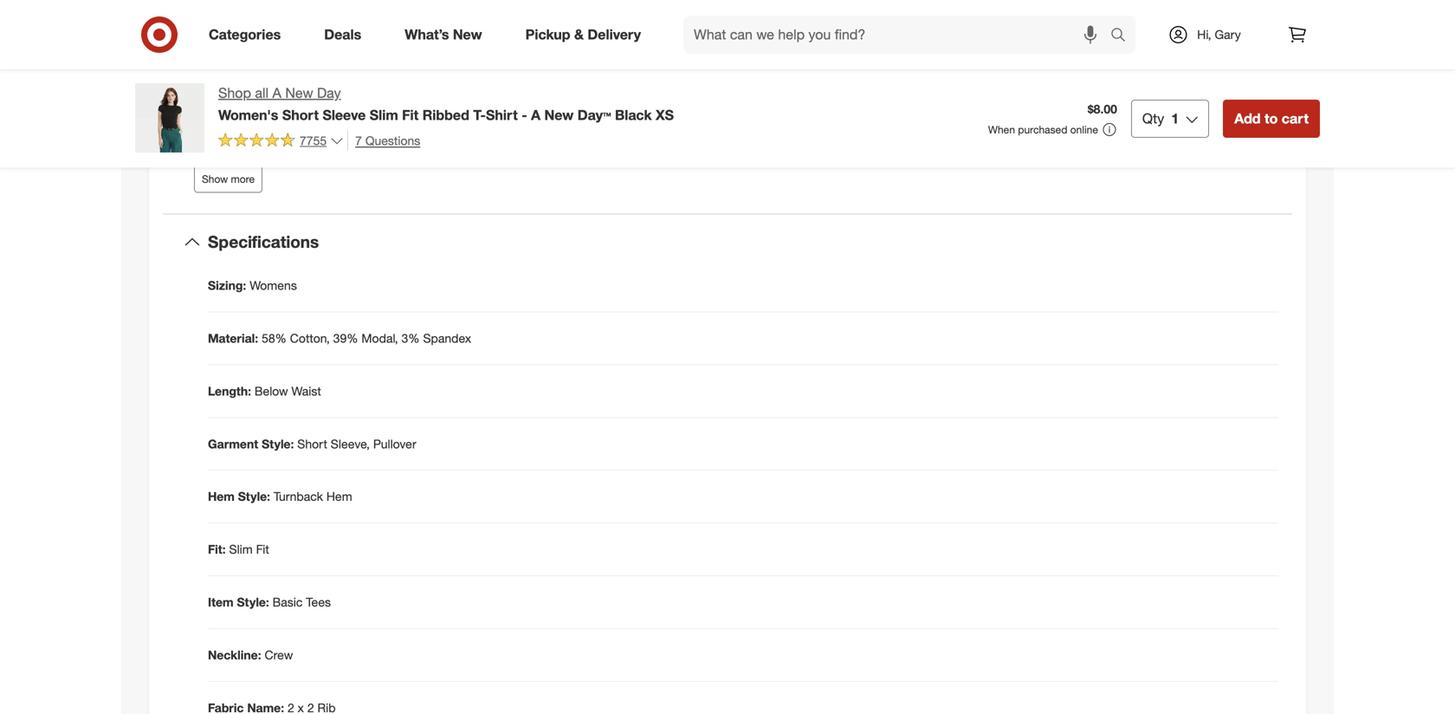Task type: describe. For each thing, give the bounding box(es) containing it.
item style: basic tees
[[208, 595, 331, 610]]

t-
[[473, 106, 486, 123]]

sleeve,
[[331, 436, 370, 451]]

style: for hem style:
[[238, 489, 270, 504]]

basic
[[273, 595, 303, 610]]

specifications button
[[163, 214, 1293, 270]]

when purchased online
[[989, 123, 1099, 136]]

39%
[[333, 330, 358, 346]]

what's new
[[405, 26, 482, 43]]

sizing: womens
[[208, 278, 297, 293]]

material: 58% cotton, 39% modal, 3% spandex
[[208, 330, 472, 346]]

when
[[989, 123, 1016, 136]]

specifications
[[208, 232, 319, 252]]

1 hem from the left
[[208, 489, 235, 504]]

deals link
[[310, 16, 383, 54]]

categories link
[[194, 16, 303, 54]]

day™
[[578, 106, 611, 123]]

ribbed
[[423, 106, 470, 123]]

pickup
[[526, 26, 571, 43]]

7 questions
[[355, 133, 420, 148]]

to
[[1265, 110, 1278, 127]]

neckline: crew
[[208, 647, 293, 663]]

0 horizontal spatial new
[[285, 84, 313, 101]]

fit:
[[208, 542, 226, 557]]

what's
[[405, 26, 449, 43]]

short inside shop all a new day women's short sleeve slim fit ribbed t-shirt - a new day™ black xs
[[282, 106, 319, 123]]

add to cart
[[1235, 110, 1309, 127]]

pickup & delivery
[[526, 26, 641, 43]]

xs
[[656, 106, 674, 123]]

item
[[208, 595, 234, 610]]

what's new link
[[390, 16, 504, 54]]

qty 1
[[1143, 110, 1180, 127]]

hi, gary
[[1198, 27, 1241, 42]]

add to cart button
[[1224, 100, 1321, 138]]

show
[[202, 172, 228, 185]]

7
[[355, 133, 362, 148]]

fit: slim fit
[[208, 542, 269, 557]]

waist
[[292, 383, 321, 398]]

below
[[255, 383, 288, 398]]

0 horizontal spatial fit
[[256, 542, 269, 557]]

garment
[[208, 436, 258, 451]]

womens
[[250, 278, 297, 293]]

length:
[[208, 383, 251, 398]]

slim inside shop all a new day women's short sleeve slim fit ribbed t-shirt - a new day™ black xs
[[370, 106, 398, 123]]

questions
[[366, 133, 420, 148]]

shop
[[218, 84, 251, 101]]

online
[[1071, 123, 1099, 136]]

garment style: short sleeve, pullover
[[208, 436, 416, 451]]

hi,
[[1198, 27, 1212, 42]]



Task type: locate. For each thing, give the bounding box(es) containing it.
1 vertical spatial new
[[285, 84, 313, 101]]

short left sleeve,
[[297, 436, 327, 451]]

0 vertical spatial new
[[453, 26, 482, 43]]

image of women's short sleeve slim fit ribbed t-shirt - a new day™ black xs image
[[135, 83, 205, 153]]

style: for item style:
[[237, 595, 269, 610]]

$8.00
[[1088, 101, 1118, 117]]

turnback
[[274, 489, 323, 504]]

7755
[[300, 133, 327, 148]]

a
[[273, 84, 282, 101], [531, 106, 541, 123]]

spandex
[[423, 330, 472, 346]]

tees
[[306, 595, 331, 610]]

new right -
[[545, 106, 574, 123]]

2 vertical spatial style:
[[237, 595, 269, 610]]

0 horizontal spatial hem
[[208, 489, 235, 504]]

categories
[[209, 26, 281, 43]]

qty
[[1143, 110, 1165, 127]]

delivery
[[588, 26, 641, 43]]

hem right turnback
[[327, 489, 352, 504]]

slim
[[370, 106, 398, 123], [229, 542, 253, 557]]

0 vertical spatial style:
[[262, 436, 294, 451]]

cart
[[1282, 110, 1309, 127]]

neckline:
[[208, 647, 261, 663]]

0 horizontal spatial slim
[[229, 542, 253, 557]]

What can we help you find? suggestions appear below search field
[[684, 16, 1115, 54]]

1 vertical spatial short
[[297, 436, 327, 451]]

2 horizontal spatial new
[[545, 106, 574, 123]]

3%
[[402, 330, 420, 346]]

style: right the 'item'
[[237, 595, 269, 610]]

style: for garment style:
[[262, 436, 294, 451]]

hem style: turnback hem
[[208, 489, 352, 504]]

1 vertical spatial style:
[[238, 489, 270, 504]]

hem up fit:
[[208, 489, 235, 504]]

fit
[[402, 106, 419, 123], [256, 542, 269, 557]]

fit inside shop all a new day women's short sleeve slim fit ribbed t-shirt - a new day™ black xs
[[402, 106, 419, 123]]

a right all
[[273, 84, 282, 101]]

show more button
[[194, 165, 263, 193]]

fit up questions
[[402, 106, 419, 123]]

0 horizontal spatial a
[[273, 84, 282, 101]]

black
[[615, 106, 652, 123]]

0 vertical spatial a
[[273, 84, 282, 101]]

slim up 7 questions link
[[370, 106, 398, 123]]

hem
[[208, 489, 235, 504], [327, 489, 352, 504]]

show more
[[202, 172, 255, 185]]

sizing:
[[208, 278, 246, 293]]

new left day
[[285, 84, 313, 101]]

women's
[[218, 106, 279, 123]]

2 hem from the left
[[327, 489, 352, 504]]

1 horizontal spatial fit
[[402, 106, 419, 123]]

purchased
[[1018, 123, 1068, 136]]

gary
[[1215, 27, 1241, 42]]

7 questions link
[[348, 131, 420, 151]]

crew
[[265, 647, 293, 663]]

1
[[1172, 110, 1180, 127]]

1 horizontal spatial a
[[531, 106, 541, 123]]

7755 link
[[218, 131, 344, 152]]

1 horizontal spatial new
[[453, 26, 482, 43]]

modal,
[[362, 330, 398, 346]]

shirt
[[486, 106, 518, 123]]

pickup & delivery link
[[511, 16, 663, 54]]

0 vertical spatial fit
[[402, 106, 419, 123]]

short
[[282, 106, 319, 123], [297, 436, 327, 451]]

length: below waist
[[208, 383, 321, 398]]

sleeve
[[323, 106, 366, 123]]

&
[[575, 26, 584, 43]]

short up 7755
[[282, 106, 319, 123]]

style: left turnback
[[238, 489, 270, 504]]

more
[[231, 172, 255, 185]]

day
[[317, 84, 341, 101]]

fit right fit:
[[256, 542, 269, 557]]

search button
[[1103, 16, 1145, 57]]

add
[[1235, 110, 1261, 127]]

search
[[1103, 28, 1145, 45]]

deals
[[324, 26, 362, 43]]

1 vertical spatial fit
[[256, 542, 269, 557]]

1 horizontal spatial hem
[[327, 489, 352, 504]]

style:
[[262, 436, 294, 451], [238, 489, 270, 504], [237, 595, 269, 610]]

style: right garment
[[262, 436, 294, 451]]

cotton,
[[290, 330, 330, 346]]

new right what's
[[453, 26, 482, 43]]

shop all a new day women's short sleeve slim fit ribbed t-shirt - a new day™ black xs
[[218, 84, 674, 123]]

0 vertical spatial short
[[282, 106, 319, 123]]

all
[[255, 84, 269, 101]]

pullover
[[373, 436, 416, 451]]

slim right fit:
[[229, 542, 253, 557]]

a right -
[[531, 106, 541, 123]]

2 vertical spatial new
[[545, 106, 574, 123]]

1 vertical spatial slim
[[229, 542, 253, 557]]

1 horizontal spatial slim
[[370, 106, 398, 123]]

0 vertical spatial slim
[[370, 106, 398, 123]]

material:
[[208, 330, 258, 346]]

-
[[522, 106, 527, 123]]

1 vertical spatial a
[[531, 106, 541, 123]]

58%
[[262, 330, 287, 346]]

new
[[453, 26, 482, 43], [285, 84, 313, 101], [545, 106, 574, 123]]



Task type: vqa. For each thing, say whether or not it's contained in the screenshot.


